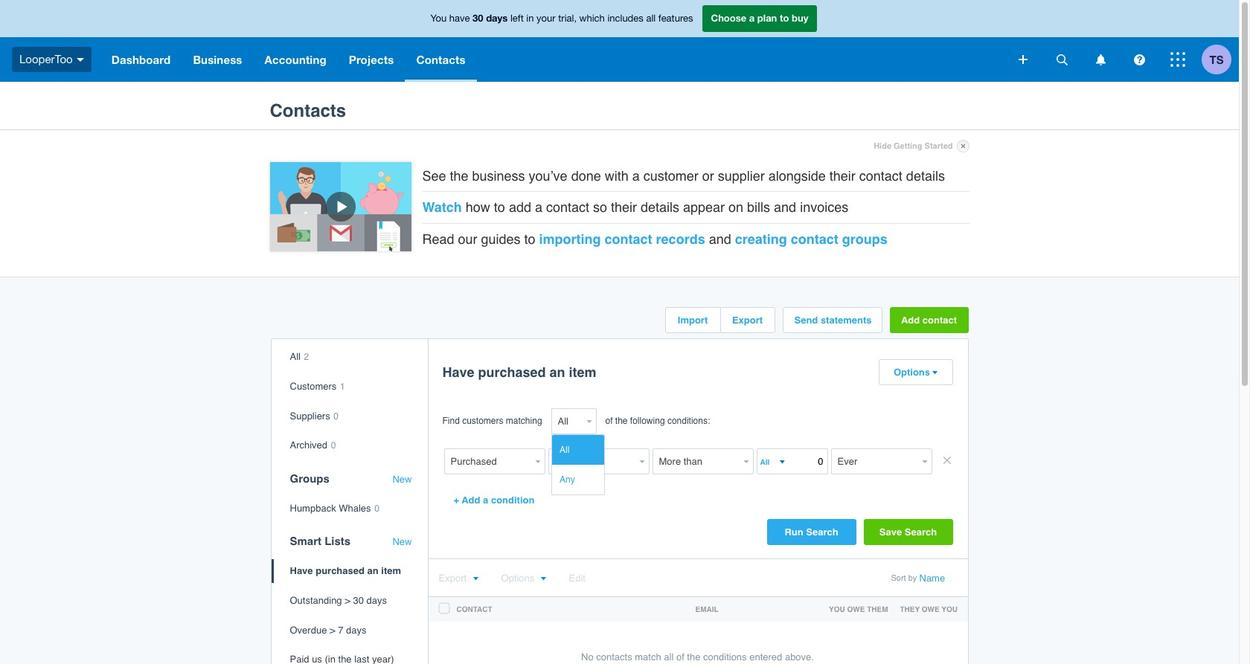Task type: vqa. For each thing, say whether or not it's contained in the screenshot.
contact element
no



Task type: locate. For each thing, give the bounding box(es) containing it.
1 vertical spatial the
[[616, 416, 628, 427]]

purchased up matching
[[478, 365, 546, 381]]

0 vertical spatial days
[[486, 12, 508, 24]]

0 vertical spatial their
[[830, 168, 856, 184]]

0 horizontal spatial >
[[330, 625, 335, 636]]

humpback whales 0
[[290, 503, 380, 514]]

of left the following
[[606, 416, 613, 427]]

import button
[[666, 309, 720, 333]]

> left 7 on the left bottom of the page
[[330, 625, 335, 636]]

0 vertical spatial options
[[894, 367, 931, 378]]

options button down add contact button
[[880, 361, 953, 385]]

1 you from the left
[[829, 606, 846, 614]]

0 horizontal spatial the
[[450, 168, 469, 184]]

1 vertical spatial purchased
[[316, 566, 365, 577]]

purchased
[[478, 365, 546, 381], [316, 566, 365, 577]]

0 horizontal spatial and
[[709, 231, 732, 247]]

None text field
[[831, 449, 919, 475], [758, 454, 778, 470], [831, 449, 919, 475], [758, 454, 778, 470]]

have
[[443, 365, 475, 381], [290, 566, 313, 577]]

their up invoices
[[830, 168, 856, 184]]

0 horizontal spatial add
[[462, 495, 481, 507]]

smart
[[290, 536, 322, 548]]

new for smart lists
[[393, 537, 412, 548]]

an up outstanding > 30 days
[[367, 566, 379, 577]]

options button left edit
[[501, 574, 547, 585]]

svg image inside loopertoo popup button
[[76, 58, 84, 62]]

0 horizontal spatial search
[[806, 527, 839, 539]]

export for "export" button to the top
[[733, 315, 763, 326]]

export button
[[721, 309, 775, 333], [439, 574, 479, 585]]

0 inside archived 0
[[331, 441, 336, 451]]

days up overdue > 7 days in the bottom left of the page
[[367, 596, 387, 607]]

1 new from the top
[[393, 474, 412, 485]]

add right + at the bottom left of the page
[[462, 495, 481, 507]]

0 vertical spatial options button
[[880, 361, 953, 385]]

and down on
[[709, 231, 732, 247]]

> right outstanding
[[345, 596, 351, 607]]

owe left them
[[848, 606, 865, 614]]

done
[[571, 168, 601, 184]]

2 search from the left
[[905, 527, 937, 539]]

1 horizontal spatial export
[[733, 315, 763, 326]]

1 horizontal spatial export button
[[721, 309, 775, 333]]

options left el icon
[[501, 574, 535, 585]]

svg image
[[1171, 52, 1186, 67], [1134, 54, 1145, 65], [1019, 55, 1028, 64], [76, 58, 84, 62]]

1 vertical spatial item
[[381, 566, 401, 577]]

trial,
[[559, 13, 577, 24]]

records
[[656, 231, 706, 247]]

0 horizontal spatial options
[[501, 574, 535, 585]]

you owe them
[[829, 606, 889, 614]]

days right 7 on the left bottom of the page
[[346, 625, 367, 636]]

30
[[473, 12, 484, 24], [353, 596, 364, 607]]

0 vertical spatial export
[[733, 315, 763, 326]]

to inside banner
[[780, 12, 790, 24]]

0 vertical spatial an
[[550, 365, 566, 381]]

0 horizontal spatial purchased
[[316, 566, 365, 577]]

1 vertical spatial have
[[290, 566, 313, 577]]

search right run
[[806, 527, 839, 539]]

a left "plan"
[[750, 12, 755, 24]]

hide getting started link
[[874, 138, 970, 155]]

customers
[[462, 416, 504, 427]]

1 horizontal spatial options button
[[880, 361, 953, 385]]

choose a plan to buy
[[711, 12, 809, 24]]

suppliers 0
[[290, 411, 339, 422]]

30 up overdue > 7 days in the bottom left of the page
[[353, 596, 364, 607]]

contacts down accounting dropdown button at left
[[270, 101, 346, 122]]

0 vertical spatial all
[[290, 352, 301, 363]]

export inside button
[[733, 315, 763, 326]]

plan
[[758, 12, 778, 24]]

1 horizontal spatial el image
[[932, 371, 938, 376]]

1 horizontal spatial search
[[905, 527, 937, 539]]

0 vertical spatial purchased
[[478, 365, 546, 381]]

the right see
[[450, 168, 469, 184]]

humpback
[[290, 503, 336, 514]]

left
[[511, 13, 524, 24]]

days inside banner
[[486, 12, 508, 24]]

how
[[466, 200, 491, 215]]

0 right 'archived'
[[331, 441, 336, 451]]

1 vertical spatial have purchased an item
[[290, 566, 401, 577]]

1 new link from the top
[[393, 474, 412, 486]]

2 vertical spatial days
[[346, 625, 367, 636]]

all left features
[[647, 13, 656, 24]]

1 horizontal spatial contacts
[[416, 53, 466, 66]]

search for save search
[[905, 527, 937, 539]]

export button up 'contact'
[[439, 574, 479, 585]]

1 horizontal spatial an
[[550, 365, 566, 381]]

banner
[[0, 0, 1240, 82]]

0 vertical spatial of
[[606, 416, 613, 427]]

options inside button
[[894, 367, 931, 378]]

+
[[454, 495, 459, 507]]

item
[[569, 365, 597, 381], [381, 566, 401, 577]]

0 horizontal spatial to
[[494, 200, 505, 215]]

1 horizontal spatial svg image
[[1096, 54, 1106, 65]]

0 horizontal spatial details
[[641, 200, 680, 215]]

an up all text field
[[550, 365, 566, 381]]

1 vertical spatial all
[[560, 445, 570, 456]]

ts
[[1210, 52, 1224, 66]]

el image
[[932, 371, 938, 376], [473, 577, 479, 582]]

choose
[[711, 12, 747, 24]]

1 horizontal spatial and
[[774, 200, 797, 215]]

>
[[345, 596, 351, 607], [330, 625, 335, 636]]

add
[[509, 200, 532, 215]]

all
[[647, 13, 656, 24], [664, 652, 674, 664]]

0 horizontal spatial owe
[[848, 606, 865, 614]]

1 horizontal spatial of
[[677, 652, 685, 664]]

0 horizontal spatial all
[[647, 13, 656, 24]]

days left left
[[486, 12, 508, 24]]

1 vertical spatial options
[[501, 574, 535, 585]]

1 vertical spatial options button
[[501, 574, 547, 585]]

2 vertical spatial 0
[[375, 504, 380, 514]]

all down all text field
[[560, 445, 570, 456]]

0 vertical spatial all
[[647, 13, 656, 24]]

options button
[[880, 361, 953, 385], [501, 574, 547, 585]]

svg image
[[1057, 54, 1068, 65], [1096, 54, 1106, 65]]

by
[[909, 574, 917, 584]]

search right save
[[905, 527, 937, 539]]

1 vertical spatial 0
[[331, 441, 336, 451]]

you left them
[[829, 606, 846, 614]]

0 vertical spatial new link
[[393, 474, 412, 486]]

30 right have
[[473, 12, 484, 24]]

export up 'contact'
[[439, 574, 467, 585]]

their
[[830, 168, 856, 184], [611, 200, 637, 215]]

bills
[[748, 200, 771, 215]]

invoices
[[800, 200, 849, 215]]

days for outstanding > 30 days
[[367, 596, 387, 607]]

send
[[795, 315, 818, 326]]

export button right import button
[[721, 309, 775, 333]]

0 inside suppliers 0
[[334, 411, 339, 422]]

business
[[193, 53, 242, 66]]

see the business you've done with a customer or supplier alongside their contact details
[[423, 168, 945, 184]]

details down hide getting started link
[[907, 168, 945, 184]]

0 horizontal spatial export
[[439, 574, 467, 585]]

1 search from the left
[[806, 527, 839, 539]]

no contacts match all of the conditions entered above.
[[581, 652, 814, 664]]

find customers matching
[[443, 416, 542, 427]]

1 horizontal spatial add
[[902, 315, 920, 326]]

have down smart
[[290, 566, 313, 577]]

0 right suppliers
[[334, 411, 339, 422]]

contact inside button
[[923, 315, 957, 326]]

of right match on the right of the page
[[677, 652, 685, 664]]

watch how to add a contact so their details appear on bills and invoices
[[423, 200, 849, 215]]

import
[[678, 315, 708, 326]]

item up outstanding > 30 days
[[381, 566, 401, 577]]

includes
[[608, 13, 644, 24]]

0 horizontal spatial contacts
[[270, 101, 346, 122]]

2 owe from the left
[[922, 606, 940, 614]]

owe for you
[[848, 606, 865, 614]]

1 horizontal spatial all
[[664, 652, 674, 664]]

1 vertical spatial >
[[330, 625, 335, 636]]

they
[[900, 606, 920, 614]]

all right match on the right of the page
[[664, 652, 674, 664]]

read our guides to importing contact records and creating contact groups
[[423, 231, 888, 247]]

the left conditions
[[687, 652, 701, 664]]

supplier
[[718, 168, 765, 184]]

0 vertical spatial item
[[569, 365, 597, 381]]

importing
[[539, 231, 601, 247]]

a inside banner
[[750, 12, 755, 24]]

smart lists
[[290, 536, 351, 548]]

to right the guides
[[525, 231, 536, 247]]

run search button
[[767, 520, 857, 546]]

have purchased an item up matching
[[443, 365, 597, 381]]

1 horizontal spatial their
[[830, 168, 856, 184]]

0 horizontal spatial of
[[606, 416, 613, 427]]

0 vertical spatial el image
[[932, 371, 938, 376]]

0 horizontal spatial export button
[[439, 574, 479, 585]]

business button
[[182, 37, 254, 82]]

1 vertical spatial new
[[393, 537, 412, 548]]

have up find
[[443, 365, 475, 381]]

all
[[290, 352, 301, 363], [560, 445, 570, 456]]

the
[[450, 168, 469, 184], [616, 416, 628, 427], [687, 652, 701, 664]]

2 vertical spatial the
[[687, 652, 701, 664]]

1 vertical spatial of
[[677, 652, 685, 664]]

all for all
[[560, 445, 570, 456]]

2 new from the top
[[393, 537, 412, 548]]

have purchased an item
[[443, 365, 597, 381], [290, 566, 401, 577]]

details up read our guides to importing contact records and creating contact groups on the top
[[641, 200, 680, 215]]

following
[[630, 416, 665, 427]]

1 vertical spatial an
[[367, 566, 379, 577]]

1 horizontal spatial 30
[[473, 12, 484, 24]]

0 horizontal spatial all
[[290, 352, 301, 363]]

0 horizontal spatial svg image
[[1057, 54, 1068, 65]]

0 horizontal spatial options button
[[501, 574, 547, 585]]

1 horizontal spatial have purchased an item
[[443, 365, 597, 381]]

guides
[[481, 231, 521, 247]]

1 vertical spatial el image
[[473, 577, 479, 582]]

2 horizontal spatial to
[[780, 12, 790, 24]]

None text field
[[444, 449, 532, 475], [548, 449, 636, 475], [653, 449, 740, 475], [757, 449, 828, 475], [444, 449, 532, 475], [548, 449, 636, 475], [653, 449, 740, 475], [757, 449, 828, 475]]

1 vertical spatial their
[[611, 200, 637, 215]]

0 vertical spatial new
[[393, 474, 412, 485]]

el image down add contact button
[[932, 371, 938, 376]]

el image inside "export" button
[[473, 577, 479, 582]]

add right statements
[[902, 315, 920, 326]]

1 horizontal spatial options
[[894, 367, 931, 378]]

have purchased an item up outstanding > 30 days
[[290, 566, 401, 577]]

1 owe from the left
[[848, 606, 865, 614]]

0 horizontal spatial 30
[[353, 596, 364, 607]]

save search
[[880, 527, 937, 539]]

0 vertical spatial 30
[[473, 12, 484, 24]]

their right so
[[611, 200, 637, 215]]

1 vertical spatial export
[[439, 574, 467, 585]]

1 horizontal spatial purchased
[[478, 365, 546, 381]]

find
[[443, 416, 460, 427]]

0 horizontal spatial you
[[829, 606, 846, 614]]

contacts down you
[[416, 53, 466, 66]]

1 horizontal spatial to
[[525, 231, 536, 247]]

you down name
[[942, 606, 958, 614]]

options for email
[[501, 574, 535, 585]]

archived 0
[[290, 440, 336, 451]]

0 vertical spatial add
[[902, 315, 920, 326]]

entered
[[750, 652, 783, 664]]

0 vertical spatial have purchased an item
[[443, 365, 597, 381]]

add contact button
[[890, 308, 969, 334]]

1 horizontal spatial the
[[616, 416, 628, 427]]

0 right whales
[[375, 504, 380, 514]]

1 horizontal spatial have
[[443, 365, 475, 381]]

el image inside 'options' button
[[932, 371, 938, 376]]

matching
[[506, 416, 542, 427]]

1 vertical spatial days
[[367, 596, 387, 607]]

0 vertical spatial contacts
[[416, 53, 466, 66]]

1 horizontal spatial >
[[345, 596, 351, 607]]

el image up 'contact'
[[473, 577, 479, 582]]

options down add contact button
[[894, 367, 931, 378]]

with
[[605, 168, 629, 184]]

2 svg image from the left
[[1096, 54, 1106, 65]]

contacts inside dropdown button
[[416, 53, 466, 66]]

2 new link from the top
[[393, 537, 412, 549]]

export right import button
[[733, 315, 763, 326]]

0 vertical spatial to
[[780, 12, 790, 24]]

all left 2
[[290, 352, 301, 363]]

2
[[304, 352, 309, 363]]

new
[[393, 474, 412, 485], [393, 537, 412, 548]]

owe right they
[[922, 606, 940, 614]]

and right bills
[[774, 200, 797, 215]]

1 horizontal spatial item
[[569, 365, 597, 381]]

item up all text field
[[569, 365, 597, 381]]

0 horizontal spatial an
[[367, 566, 379, 577]]

you've
[[529, 168, 568, 184]]

outstanding
[[290, 596, 342, 607]]

1 vertical spatial new link
[[393, 537, 412, 549]]

of
[[606, 416, 613, 427], [677, 652, 685, 664]]

to left the buy
[[780, 12, 790, 24]]

the for see
[[450, 168, 469, 184]]

a left condition
[[483, 495, 489, 507]]

edit
[[569, 574, 586, 585]]

search for run search
[[806, 527, 839, 539]]

and
[[774, 200, 797, 215], [709, 231, 732, 247]]

export for bottom "export" button
[[439, 574, 467, 585]]

send statements button
[[784, 309, 882, 333]]

0 vertical spatial >
[[345, 596, 351, 607]]

purchased up outstanding > 30 days
[[316, 566, 365, 577]]

the left the following
[[616, 416, 628, 427]]

0 horizontal spatial el image
[[473, 577, 479, 582]]

so
[[593, 200, 607, 215]]

0 for archived
[[331, 441, 336, 451]]

30 inside banner
[[473, 12, 484, 24]]

to left add
[[494, 200, 505, 215]]

banner containing ts
[[0, 0, 1240, 82]]

contacts
[[416, 53, 466, 66], [270, 101, 346, 122]]

contact
[[457, 606, 493, 614]]

options for of the following conditions:
[[894, 367, 931, 378]]

1 horizontal spatial all
[[560, 445, 570, 456]]

1 vertical spatial 30
[[353, 596, 364, 607]]



Task type: describe. For each thing, give the bounding box(es) containing it.
1 vertical spatial details
[[641, 200, 680, 215]]

business
[[472, 168, 525, 184]]

all 2
[[290, 352, 309, 363]]

0 inside humpback whales 0
[[375, 504, 380, 514]]

1 vertical spatial to
[[494, 200, 505, 215]]

accounting button
[[254, 37, 338, 82]]

sort by name
[[892, 574, 946, 585]]

name button
[[920, 574, 946, 585]]

1 vertical spatial add
[[462, 495, 481, 507]]

1 vertical spatial export button
[[439, 574, 479, 585]]

to for plan
[[780, 12, 790, 24]]

our
[[458, 231, 478, 247]]

run search
[[785, 527, 839, 539]]

statements
[[821, 315, 872, 326]]

a right with
[[633, 168, 640, 184]]

outstanding > 30 days
[[290, 596, 387, 607]]

you have 30 days left in your trial, which includes all features
[[431, 12, 693, 24]]

options button for of the following conditions:
[[880, 361, 953, 385]]

1
[[340, 382, 345, 392]]

all inside you have 30 days left in your trial, which includes all features
[[647, 13, 656, 24]]

0 vertical spatial have
[[443, 365, 475, 381]]

0 horizontal spatial have
[[290, 566, 313, 577]]

options button for email
[[501, 574, 547, 585]]

0 for suppliers
[[334, 411, 339, 422]]

appear
[[683, 200, 725, 215]]

projects button
[[338, 37, 405, 82]]

0 vertical spatial export button
[[721, 309, 775, 333]]

whales
[[339, 503, 371, 514]]

have
[[450, 13, 470, 24]]

1 vertical spatial contacts
[[270, 101, 346, 122]]

el image for options
[[932, 371, 938, 376]]

sort
[[892, 574, 907, 584]]

> for outstanding
[[345, 596, 351, 607]]

lists
[[325, 536, 351, 548]]

groups
[[843, 231, 888, 247]]

a right add
[[535, 200, 543, 215]]

30 for you have 30 days left in your trial, which includes all features
[[473, 12, 484, 24]]

2 you from the left
[[942, 606, 958, 614]]

contacts button
[[405, 37, 477, 82]]

loopertoo button
[[0, 37, 100, 82]]

features
[[659, 13, 693, 24]]

conditions:
[[668, 416, 710, 427]]

run
[[785, 527, 804, 539]]

edit button
[[569, 574, 586, 585]]

0 horizontal spatial their
[[611, 200, 637, 215]]

el image for export
[[473, 577, 479, 582]]

see
[[423, 168, 446, 184]]

1 vertical spatial and
[[709, 231, 732, 247]]

hide getting started
[[874, 141, 953, 151]]

started
[[925, 141, 953, 151]]

alongside
[[769, 168, 826, 184]]

creating
[[735, 231, 787, 247]]

new for groups
[[393, 474, 412, 485]]

getting
[[894, 141, 923, 151]]

they owe you
[[900, 606, 958, 614]]

the for of
[[616, 416, 628, 427]]

above.
[[785, 652, 814, 664]]

customer
[[644, 168, 699, 184]]

new link for groups
[[393, 474, 412, 486]]

dashboard link
[[100, 37, 182, 82]]

all for all 2
[[290, 352, 301, 363]]

suppliers
[[290, 411, 330, 422]]

1 svg image from the left
[[1057, 54, 1068, 65]]

archived
[[290, 440, 328, 451]]

ts button
[[1202, 37, 1240, 82]]

7
[[338, 625, 344, 636]]

of the following conditions:
[[606, 416, 710, 427]]

0 horizontal spatial item
[[381, 566, 401, 577]]

a inside button
[[483, 495, 489, 507]]

0 horizontal spatial have purchased an item
[[290, 566, 401, 577]]

name
[[920, 574, 946, 585]]

them
[[867, 606, 889, 614]]

el image
[[541, 577, 547, 582]]

no
[[581, 652, 594, 664]]

contacts
[[597, 652, 633, 664]]

or
[[703, 168, 715, 184]]

0 vertical spatial details
[[907, 168, 945, 184]]

save
[[880, 527, 902, 539]]

days for overdue > 7 days
[[346, 625, 367, 636]]

watch
[[423, 200, 462, 215]]

overdue > 7 days
[[290, 625, 367, 636]]

any
[[560, 475, 575, 486]]

on
[[729, 200, 744, 215]]

dashboard
[[111, 53, 171, 66]]

watch link
[[423, 200, 462, 215]]

conditions
[[704, 652, 747, 664]]

match
[[635, 652, 662, 664]]

importing contact records link
[[539, 231, 706, 247]]

send statements
[[795, 315, 872, 326]]

email
[[696, 606, 719, 614]]

to for guides
[[525, 231, 536, 247]]

save search button
[[864, 520, 953, 546]]

your
[[537, 13, 556, 24]]

2 horizontal spatial the
[[687, 652, 701, 664]]

+ add a condition
[[454, 495, 535, 507]]

owe for they
[[922, 606, 940, 614]]

All text field
[[551, 409, 583, 435]]

> for overdue
[[330, 625, 335, 636]]

+ add a condition button
[[443, 488, 546, 514]]

new link for smart lists
[[393, 537, 412, 549]]

you
[[431, 13, 447, 24]]

read
[[423, 231, 455, 247]]

30 for outstanding > 30 days
[[353, 596, 364, 607]]

customers 1
[[290, 381, 345, 392]]

overdue
[[290, 625, 327, 636]]

condition
[[491, 495, 535, 507]]

add contact
[[902, 315, 957, 326]]

days for you have 30 days left in your trial, which includes all features
[[486, 12, 508, 24]]

creating contact groups link
[[735, 231, 888, 247]]



